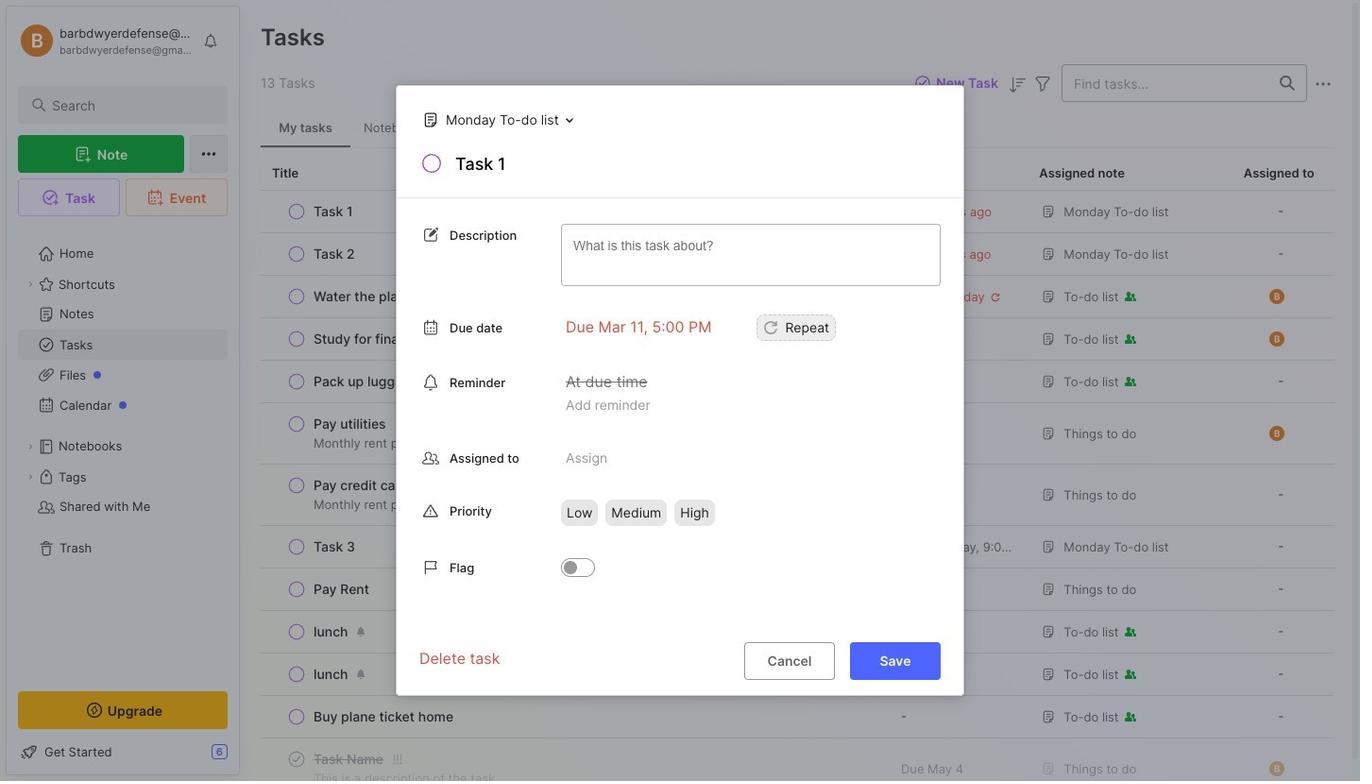 Task type: describe. For each thing, give the bounding box(es) containing it.
lunch 10 cell
[[314, 665, 348, 684]]

task name 12 cell
[[314, 750, 384, 769]]

task 3 7 cell
[[314, 538, 355, 557]]

Go to note or move task field
[[413, 106, 580, 133]]

pay credit card 6 cell
[[314, 476, 409, 495]]

study for finals 3 cell
[[314, 330, 409, 349]]

water the plants 2 cell
[[314, 287, 418, 306]]

expand tags image
[[25, 472, 36, 483]]

task 1 0 cell
[[314, 202, 353, 221]]

pay utilities 5 cell
[[314, 415, 386, 434]]

Enter task text field
[[454, 152, 941, 184]]

pay rent 8 cell
[[314, 580, 369, 599]]

expand notebooks image
[[25, 441, 36, 453]]

cell for study for finals 3 cell
[[886, 318, 1028, 360]]

none search field inside main element
[[52, 94, 211, 116]]

Find tasks… text field
[[1063, 68, 1269, 99]]

cell for pay rent 8 cell at the left bottom
[[886, 569, 1028, 610]]



Task type: vqa. For each thing, say whether or not it's contained in the screenshot.
the 'Help and Learning task checklist' FIELD
no



Task type: locate. For each thing, give the bounding box(es) containing it.
0 vertical spatial cell
[[886, 318, 1028, 360]]

pack up luggage 4 cell
[[314, 372, 419, 391]]

None search field
[[52, 94, 211, 116]]

tree inside main element
[[7, 228, 239, 675]]

1 cell from the top
[[886, 318, 1028, 360]]

main element
[[0, 0, 246, 781]]

cell
[[886, 318, 1028, 360], [886, 569, 1028, 610]]

2 cell from the top
[[886, 569, 1028, 610]]

1 vertical spatial cell
[[886, 569, 1028, 610]]

row group
[[261, 191, 1335, 781]]

lunch 9 cell
[[314, 623, 348, 642]]

Search text field
[[52, 96, 211, 114]]

task 2 1 cell
[[314, 245, 355, 264]]

buy plane ticket home 11 cell
[[314, 708, 454, 727]]

row
[[261, 191, 1335, 233], [272, 198, 875, 225], [261, 233, 1335, 276], [272, 241, 875, 267], [261, 276, 1335, 318], [272, 283, 875, 310], [261, 318, 1335, 361], [272, 326, 875, 352], [261, 361, 1335, 404], [272, 369, 875, 395], [261, 404, 1335, 465], [272, 411, 875, 456], [261, 465, 1335, 526], [272, 472, 875, 518], [261, 526, 1335, 569], [272, 534, 875, 560], [261, 569, 1335, 611], [272, 576, 875, 603], [261, 611, 1335, 654], [272, 619, 875, 645], [261, 654, 1335, 696], [272, 661, 875, 688], [261, 696, 1335, 739], [272, 704, 875, 730], [261, 739, 1335, 781], [272, 747, 875, 781]]

tree
[[7, 228, 239, 675]]

What is this task about? text field
[[561, 224, 941, 286]]



